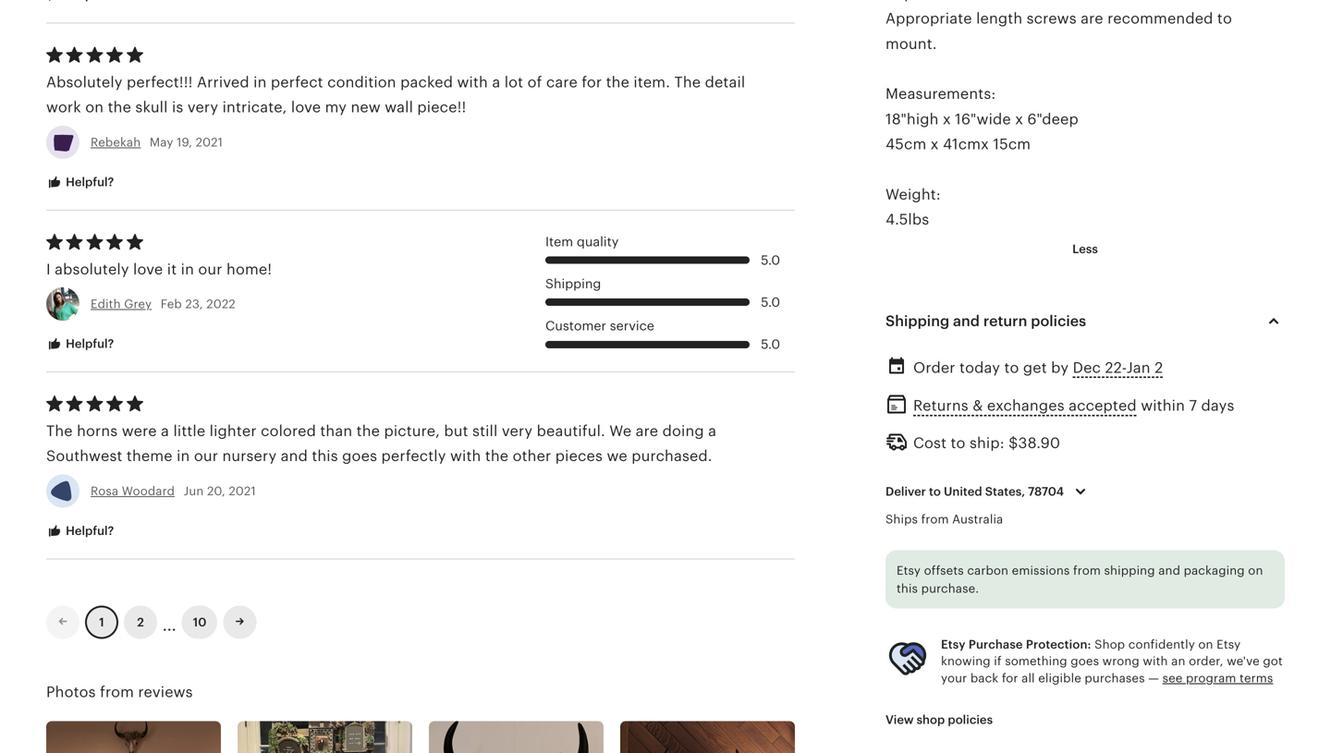 Task type: locate. For each thing, give the bounding box(es) containing it.
on down absolutely
[[85, 99, 104, 116]]

and inside 'etsy offsets carbon emissions from shipping and packaging on this purchase.'
[[1159, 564, 1181, 578]]

for inside the shop confidently on etsy knowing if something goes wrong with an order, we've got your back for all eligible purchases —
[[1002, 672, 1019, 686]]

0 horizontal spatial for
[[582, 74, 602, 91]]

and right shipping
[[1159, 564, 1181, 578]]

helpful? down rosa
[[63, 524, 114, 538]]

2 horizontal spatial etsy
[[1217, 638, 1241, 652]]

2 vertical spatial with
[[1144, 655, 1169, 669]]

our inside "the horns were a little lighter colored than the picture, but still very beautiful. we are doing a southwest theme in our nursery and this goes perfectly with the other pieces we purchased."
[[194, 448, 218, 465]]

emissions
[[1012, 564, 1070, 578]]

0 vertical spatial 5.0
[[761, 253, 781, 268]]

helpful? down "rebekah"
[[63, 175, 114, 189]]

2 vertical spatial on
[[1199, 638, 1214, 652]]

policies right shop
[[948, 714, 993, 727]]

arrived
[[197, 74, 249, 91]]

1 vertical spatial shipping
[[886, 313, 950, 330]]

etsy for etsy purchase protection:
[[942, 638, 966, 652]]

0 horizontal spatial shipping
[[546, 277, 601, 291]]

x down measurements:
[[943, 111, 951, 128]]

etsy
[[897, 564, 921, 578], [942, 638, 966, 652], [1217, 638, 1241, 652]]

absolutely
[[46, 74, 123, 91]]

10
[[193, 616, 207, 630]]

0 vertical spatial goes
[[342, 448, 377, 465]]

on inside absolutely perfect!!! arrived in perfect condition packed with a lot of care for the item. the detail work on the skull is very intricate, love my new wall piece!!
[[85, 99, 104, 116]]

1 vertical spatial for
[[1002, 672, 1019, 686]]

in inside "the horns were a little lighter colored than the picture, but still very beautiful. we are doing a southwest theme in our nursery and this goes perfectly with the other pieces we purchased."
[[177, 448, 190, 465]]

love
[[291, 99, 321, 116], [133, 261, 163, 278]]

15cm
[[994, 136, 1031, 153]]

in up intricate, on the top of page
[[254, 74, 267, 91]]

with up piece!!
[[457, 74, 488, 91]]

this left purchase. at bottom
[[897, 582, 918, 596]]

goes inside the shop confidently on etsy knowing if something goes wrong with an order, we've got your back for all eligible purchases —
[[1071, 655, 1100, 669]]

with down but
[[450, 448, 481, 465]]

item
[[546, 235, 574, 249]]

0 vertical spatial for
[[582, 74, 602, 91]]

3 helpful? from the top
[[63, 524, 114, 538]]

with
[[457, 74, 488, 91], [450, 448, 481, 465], [1144, 655, 1169, 669]]

on right packaging
[[1249, 564, 1264, 578]]

to left united
[[930, 485, 941, 499]]

1 horizontal spatial a
[[492, 74, 501, 91]]

shipping up order
[[886, 313, 950, 330]]

from left shipping
[[1074, 564, 1101, 578]]

0 vertical spatial on
[[85, 99, 104, 116]]

goes down than
[[342, 448, 377, 465]]

program
[[1187, 672, 1237, 686]]

from right ships
[[922, 513, 949, 527]]

2 link
[[124, 606, 157, 640]]

x
[[943, 111, 951, 128], [1016, 111, 1024, 128], [931, 136, 939, 153]]

1 horizontal spatial etsy
[[942, 638, 966, 652]]

exchanges
[[988, 398, 1065, 415]]

are right screws in the top of the page
[[1081, 10, 1104, 27]]

etsy offsets carbon emissions from shipping and packaging on this purchase.
[[897, 564, 1264, 596]]

wall
[[385, 99, 413, 116]]

0 vertical spatial policies
[[1031, 313, 1087, 330]]

helpful? button down "edith"
[[32, 327, 128, 362]]

are right we
[[636, 423, 659, 440]]

this
[[312, 448, 338, 465], [897, 582, 918, 596]]

1 vertical spatial 2021
[[229, 484, 256, 498]]

etsy purchase protection:
[[942, 638, 1092, 652]]

for right care
[[582, 74, 602, 91]]

photos
[[46, 684, 96, 701]]

get
[[1024, 360, 1048, 376]]

2 5.0 from the top
[[761, 295, 781, 310]]

beautiful.
[[537, 423, 606, 440]]

on
[[85, 99, 104, 116], [1249, 564, 1264, 578], [1199, 638, 1214, 652]]

condition
[[327, 74, 397, 91]]

in
[[254, 74, 267, 91], [181, 261, 194, 278], [177, 448, 190, 465]]

2 vertical spatial and
[[1159, 564, 1181, 578]]

measurements:
[[886, 86, 996, 102]]

shipping for shipping and return policies
[[886, 313, 950, 330]]

1 5.0 from the top
[[761, 253, 781, 268]]

reviews
[[138, 684, 193, 701]]

etsy left offsets on the right of page
[[897, 564, 921, 578]]

19,
[[177, 135, 192, 149]]

0 horizontal spatial love
[[133, 261, 163, 278]]

helpful? button for on
[[32, 165, 128, 200]]

see
[[1163, 672, 1183, 686]]

x right 45cm
[[931, 136, 939, 153]]

helpful? button down rosa
[[32, 515, 128, 549]]

0 horizontal spatial this
[[312, 448, 338, 465]]

item quality
[[546, 235, 619, 249]]

1 helpful? from the top
[[63, 175, 114, 189]]

2 right jan
[[1155, 360, 1164, 376]]

rebekah may 19, 2021
[[91, 135, 223, 149]]

0 horizontal spatial goes
[[342, 448, 377, 465]]

picture,
[[384, 423, 440, 440]]

in down little
[[177, 448, 190, 465]]

quality
[[577, 235, 619, 249]]

lighter
[[210, 423, 257, 440]]

1 horizontal spatial for
[[1002, 672, 1019, 686]]

for
[[582, 74, 602, 91], [1002, 672, 1019, 686]]

love left "it"
[[133, 261, 163, 278]]

1 vertical spatial the
[[46, 423, 73, 440]]

i
[[46, 261, 51, 278]]

the up "southwest"
[[46, 423, 73, 440]]

the
[[606, 74, 630, 91], [108, 99, 131, 116], [357, 423, 380, 440], [485, 448, 509, 465]]

shipping
[[546, 277, 601, 291], [886, 313, 950, 330]]

2 left …
[[137, 616, 144, 630]]

0 vertical spatial in
[[254, 74, 267, 91]]

returns & exchanges accepted within 7 days
[[914, 398, 1235, 415]]

etsy up we've on the right bottom
[[1217, 638, 1241, 652]]

5.0 for service
[[761, 338, 781, 352]]

1 vertical spatial with
[[450, 448, 481, 465]]

0 vertical spatial love
[[291, 99, 321, 116]]

goes down shop
[[1071, 655, 1100, 669]]

1 vertical spatial and
[[281, 448, 308, 465]]

if
[[995, 655, 1002, 669]]

policies inside dropdown button
[[1031, 313, 1087, 330]]

and left the "return"
[[954, 313, 980, 330]]

of
[[528, 74, 542, 91]]

4.5lbs
[[886, 211, 930, 228]]

australia
[[953, 513, 1004, 527]]

2 horizontal spatial on
[[1249, 564, 1264, 578]]

1 vertical spatial very
[[502, 423, 533, 440]]

love down perfect
[[291, 99, 321, 116]]

0 horizontal spatial are
[[636, 423, 659, 440]]

very inside "the horns were a little lighter colored than the picture, but still very beautiful. we are doing a southwest theme in our nursery and this goes perfectly with the other pieces we purchased."
[[502, 423, 533, 440]]

shipping up customer
[[546, 277, 601, 291]]

deliver to united states, 78704
[[886, 485, 1065, 499]]

jan
[[1127, 360, 1151, 376]]

our down little
[[194, 448, 218, 465]]

new
[[351, 99, 381, 116]]

returns
[[914, 398, 969, 415]]

our
[[198, 261, 223, 278], [194, 448, 218, 465]]

0 horizontal spatial the
[[46, 423, 73, 440]]

helpful? for on
[[63, 175, 114, 189]]

0 horizontal spatial from
[[100, 684, 134, 701]]

from inside 'etsy offsets carbon emissions from shipping and packaging on this purchase.'
[[1074, 564, 1101, 578]]

the right item.
[[675, 74, 701, 91]]

jun
[[184, 484, 204, 498]]

23,
[[185, 297, 203, 311]]

1 horizontal spatial on
[[1199, 638, 1214, 652]]

2 horizontal spatial x
[[1016, 111, 1024, 128]]

1 vertical spatial love
[[133, 261, 163, 278]]

and down colored on the left of the page
[[281, 448, 308, 465]]

1 horizontal spatial the
[[675, 74, 701, 91]]

1 helpful? button from the top
[[32, 165, 128, 200]]

helpful? button down "rebekah"
[[32, 165, 128, 200]]

1 horizontal spatial policies
[[1031, 313, 1087, 330]]

and inside "the horns were a little lighter colored than the picture, but still very beautiful. we are doing a southwest theme in our nursery and this goes perfectly with the other pieces we purchased."
[[281, 448, 308, 465]]

intricate,
[[223, 99, 287, 116]]

grey
[[124, 297, 152, 311]]

1 horizontal spatial goes
[[1071, 655, 1100, 669]]

policies up by
[[1031, 313, 1087, 330]]

customer
[[546, 319, 607, 334]]

1 vertical spatial our
[[194, 448, 218, 465]]

this down than
[[312, 448, 338, 465]]

1 horizontal spatial this
[[897, 582, 918, 596]]

cost
[[914, 435, 947, 452]]

1 vertical spatial this
[[897, 582, 918, 596]]

1 horizontal spatial and
[[954, 313, 980, 330]]

0 vertical spatial helpful?
[[63, 175, 114, 189]]

very up other
[[502, 423, 533, 440]]

see program terms link
[[1163, 672, 1274, 686]]

0 vertical spatial from
[[922, 513, 949, 527]]

for left all at bottom
[[1002, 672, 1019, 686]]

2 helpful? button from the top
[[32, 327, 128, 362]]

3 helpful? button from the top
[[32, 515, 128, 549]]

rosa woodard link
[[91, 484, 175, 498]]

3 5.0 from the top
[[761, 338, 781, 352]]

2 vertical spatial in
[[177, 448, 190, 465]]

1 vertical spatial goes
[[1071, 655, 1100, 669]]

1 vertical spatial helpful? button
[[32, 327, 128, 362]]

2 vertical spatial 5.0
[[761, 338, 781, 352]]

edith grey feb 23, 2022
[[91, 297, 236, 311]]

helpful? down "edith"
[[63, 337, 114, 351]]

1 horizontal spatial are
[[1081, 10, 1104, 27]]

1 vertical spatial in
[[181, 261, 194, 278]]

on up order,
[[1199, 638, 1214, 652]]

a left lot
[[492, 74, 501, 91]]

0 horizontal spatial 2
[[137, 616, 144, 630]]

2 helpful? from the top
[[63, 337, 114, 351]]

1 horizontal spatial from
[[922, 513, 949, 527]]

from
[[922, 513, 949, 527], [1074, 564, 1101, 578], [100, 684, 134, 701]]

shipping inside shipping and return policies dropdown button
[[886, 313, 950, 330]]

1 horizontal spatial very
[[502, 423, 533, 440]]

purchase.
[[922, 582, 980, 596]]

0 vertical spatial this
[[312, 448, 338, 465]]

doing
[[663, 423, 705, 440]]

etsy inside 'etsy offsets carbon emissions from shipping and packaging on this purchase.'
[[897, 564, 921, 578]]

the left item.
[[606, 74, 630, 91]]

1 vertical spatial from
[[1074, 564, 1101, 578]]

1 vertical spatial on
[[1249, 564, 1264, 578]]

to right cost on the bottom right of page
[[951, 435, 966, 452]]

to right recommended
[[1218, 10, 1233, 27]]

order
[[914, 360, 956, 376]]

are inside "the horns were a little lighter colored than the picture, but still very beautiful. we are doing a southwest theme in our nursery and this goes perfectly with the other pieces we purchased."
[[636, 423, 659, 440]]

0 vertical spatial are
[[1081, 10, 1104, 27]]

0 horizontal spatial and
[[281, 448, 308, 465]]

with inside "the horns were a little lighter colored than the picture, but still very beautiful. we are doing a southwest theme in our nursery and this goes perfectly with the other pieces we purchased."
[[450, 448, 481, 465]]

2021
[[196, 135, 223, 149], [229, 484, 256, 498]]

1 vertical spatial helpful?
[[63, 337, 114, 351]]

22-
[[1106, 360, 1127, 376]]

0 horizontal spatial etsy
[[897, 564, 921, 578]]

0 horizontal spatial very
[[188, 99, 218, 116]]

2 vertical spatial helpful?
[[63, 524, 114, 538]]

absolutely
[[55, 261, 129, 278]]

a right 'doing'
[[709, 423, 717, 440]]

0 horizontal spatial 2021
[[196, 135, 223, 149]]

with up the — at the right bottom
[[1144, 655, 1169, 669]]

1 horizontal spatial 2
[[1155, 360, 1164, 376]]

goes
[[342, 448, 377, 465], [1071, 655, 1100, 669]]

for inside absolutely perfect!!! arrived in perfect condition packed with a lot of care for the item. the detail work on the skull is very intricate, love my new wall piece!!
[[582, 74, 602, 91]]

0 horizontal spatial x
[[931, 136, 939, 153]]

etsy up the knowing
[[942, 638, 966, 652]]

very right is
[[188, 99, 218, 116]]

your
[[942, 672, 968, 686]]

2 horizontal spatial and
[[1159, 564, 1181, 578]]

from right photos
[[100, 684, 134, 701]]

0 vertical spatial very
[[188, 99, 218, 116]]

eligible
[[1039, 672, 1082, 686]]

piece!!
[[418, 99, 467, 116]]

0 vertical spatial helpful? button
[[32, 165, 128, 200]]

1 vertical spatial 2
[[137, 616, 144, 630]]

helpful? button
[[32, 165, 128, 200], [32, 327, 128, 362], [32, 515, 128, 549]]

terms
[[1240, 672, 1274, 686]]

appropriate
[[886, 10, 973, 27]]

1 vertical spatial 5.0
[[761, 295, 781, 310]]

1 horizontal spatial shipping
[[886, 313, 950, 330]]

today
[[960, 360, 1001, 376]]

etsy inside the shop confidently on etsy knowing if something goes wrong with an order, we've got your back for all eligible purchases —
[[1217, 638, 1241, 652]]

purchase
[[969, 638, 1023, 652]]

0 horizontal spatial on
[[85, 99, 104, 116]]

0 vertical spatial with
[[457, 74, 488, 91]]

knowing
[[942, 655, 991, 669]]

and inside dropdown button
[[954, 313, 980, 330]]

2 vertical spatial helpful? button
[[32, 515, 128, 549]]

5.0 for quality
[[761, 253, 781, 268]]

shop
[[917, 714, 945, 727]]

in right "it"
[[181, 261, 194, 278]]

1 vertical spatial policies
[[948, 714, 993, 727]]

purchases
[[1085, 672, 1146, 686]]

dec 22-jan 2 button
[[1073, 355, 1164, 382]]

0 vertical spatial the
[[675, 74, 701, 91]]

home!
[[227, 261, 272, 278]]

all
[[1022, 672, 1036, 686]]

0 horizontal spatial policies
[[948, 714, 993, 727]]

perfect!!!
[[127, 74, 193, 91]]

2021 right 19,
[[196, 135, 223, 149]]

a left little
[[161, 423, 169, 440]]

0 horizontal spatial a
[[161, 423, 169, 440]]

2 vertical spatial from
[[100, 684, 134, 701]]

0 vertical spatial shipping
[[546, 277, 601, 291]]

x up 15cm
[[1016, 111, 1024, 128]]

2021 right 20,
[[229, 484, 256, 498]]

1 vertical spatial are
[[636, 423, 659, 440]]

0 vertical spatial 2
[[1155, 360, 1164, 376]]

care
[[547, 74, 578, 91]]

1 horizontal spatial love
[[291, 99, 321, 116]]

2 horizontal spatial from
[[1074, 564, 1101, 578]]

our up 2022 at top left
[[198, 261, 223, 278]]

0 vertical spatial and
[[954, 313, 980, 330]]



Task type: describe. For each thing, give the bounding box(es) containing it.
the down still
[[485, 448, 509, 465]]

$
[[1009, 435, 1019, 452]]

skull
[[135, 99, 168, 116]]

within
[[1141, 398, 1186, 415]]

16"wide
[[956, 111, 1012, 128]]

appropriate length screws are recommended to mount.
[[886, 10, 1233, 52]]

is
[[172, 99, 184, 116]]

view shop policies
[[886, 714, 993, 727]]

to inside dropdown button
[[930, 485, 941, 499]]

0 vertical spatial 2021
[[196, 135, 223, 149]]

this inside "the horns were a little lighter colored than the picture, but still very beautiful. we are doing a southwest theme in our nursery and this goes perfectly with the other pieces we purchased."
[[312, 448, 338, 465]]

an
[[1172, 655, 1186, 669]]

helpful? for southwest
[[63, 524, 114, 538]]

recommended
[[1108, 10, 1214, 27]]

accepted
[[1069, 398, 1137, 415]]

nursery
[[222, 448, 277, 465]]

shop
[[1095, 638, 1126, 652]]

38.90
[[1019, 435, 1061, 452]]

the left the skull
[[108, 99, 131, 116]]

0 vertical spatial our
[[198, 261, 223, 278]]

carbon
[[968, 564, 1009, 578]]

view
[[886, 714, 914, 727]]

perfect
[[271, 74, 323, 91]]

to left get
[[1005, 360, 1020, 376]]

goes inside "the horns were a little lighter colored than the picture, but still very beautiful. we are doing a southwest theme in our nursery and this goes perfectly with the other pieces we purchased."
[[342, 448, 377, 465]]

got
[[1264, 655, 1284, 669]]

order,
[[1189, 655, 1224, 669]]

the inside "the horns were a little lighter colored than the picture, but still very beautiful. we are doing a southwest theme in our nursery and this goes perfectly with the other pieces we purchased."
[[46, 423, 73, 440]]

the horns were a little lighter colored than the picture, but still very beautiful. we are doing a southwest theme in our nursery and this goes perfectly with the other pieces we purchased.
[[46, 423, 717, 465]]

packed
[[401, 74, 453, 91]]

pieces
[[556, 448, 603, 465]]

rebekah
[[91, 135, 141, 149]]

feb
[[161, 297, 182, 311]]

20,
[[207, 484, 225, 498]]

etsy for etsy offsets carbon emissions from shipping and packaging on this purchase.
[[897, 564, 921, 578]]

rosa
[[91, 484, 119, 498]]

deliver
[[886, 485, 927, 499]]

mount.
[[886, 35, 937, 52]]

days
[[1202, 398, 1235, 415]]

from for reviews
[[100, 684, 134, 701]]

on inside the shop confidently on etsy knowing if something goes wrong with an order, we've got your back for all eligible purchases —
[[1199, 638, 1214, 652]]

wrong
[[1103, 655, 1140, 669]]

&
[[973, 398, 984, 415]]

order today to get by dec 22-jan 2
[[914, 360, 1164, 376]]

2 horizontal spatial a
[[709, 423, 717, 440]]

with inside the shop confidently on etsy knowing if something goes wrong with an order, we've got your back for all eligible purchases —
[[1144, 655, 1169, 669]]

less
[[1073, 242, 1099, 256]]

photos from reviews
[[46, 684, 193, 701]]

1
[[99, 616, 104, 630]]

policies inside button
[[948, 714, 993, 727]]

confidently
[[1129, 638, 1196, 652]]

on inside 'etsy offsets carbon emissions from shipping and packaging on this purchase.'
[[1249, 564, 1264, 578]]

are inside appropriate length screws are recommended to mount.
[[1081, 10, 1104, 27]]

perfectly
[[382, 448, 446, 465]]

offsets
[[925, 564, 964, 578]]

7
[[1190, 398, 1198, 415]]

to inside appropriate length screws are recommended to mount.
[[1218, 10, 1233, 27]]

shipping for shipping
[[546, 277, 601, 291]]

2022
[[206, 297, 236, 311]]

shipping
[[1105, 564, 1156, 578]]

1 horizontal spatial 2021
[[229, 484, 256, 498]]

6"deep
[[1028, 111, 1079, 128]]

very inside absolutely perfect!!! arrived in perfect condition packed with a lot of care for the item. the detail work on the skull is very intricate, love my new wall piece!!
[[188, 99, 218, 116]]

in inside absolutely perfect!!! arrived in perfect condition packed with a lot of care for the item. the detail work on the skull is very intricate, love my new wall piece!!
[[254, 74, 267, 91]]

the inside absolutely perfect!!! arrived in perfect condition packed with a lot of care for the item. the detail work on the skull is very intricate, love my new wall piece!!
[[675, 74, 701, 91]]

1 horizontal spatial x
[[943, 111, 951, 128]]

view shop policies button
[[872, 704, 1007, 737]]

edith grey link
[[91, 297, 152, 311]]

45cm
[[886, 136, 927, 153]]

woodard
[[122, 484, 175, 498]]

other
[[513, 448, 552, 465]]

detail
[[705, 74, 746, 91]]

see program terms
[[1163, 672, 1274, 686]]

78704
[[1029, 485, 1065, 499]]

we've
[[1227, 655, 1260, 669]]

with inside absolutely perfect!!! arrived in perfect condition packed with a lot of care for the item. the detail work on the skull is very intricate, love my new wall piece!!
[[457, 74, 488, 91]]

i absolutely love it in our home!
[[46, 261, 272, 278]]

still
[[473, 423, 498, 440]]

return
[[984, 313, 1028, 330]]

were
[[122, 423, 157, 440]]

shipping and return policies button
[[869, 299, 1302, 344]]

dec
[[1073, 360, 1102, 376]]

protection:
[[1027, 638, 1092, 652]]

length
[[977, 10, 1023, 27]]

ship:
[[970, 435, 1005, 452]]

edith
[[91, 297, 121, 311]]

ships from australia
[[886, 513, 1004, 527]]

a inside absolutely perfect!!! arrived in perfect condition packed with a lot of care for the item. the detail work on the skull is very intricate, love my new wall piece!!
[[492, 74, 501, 91]]

this inside 'etsy offsets carbon emissions from shipping and packaging on this purchase.'
[[897, 582, 918, 596]]

colored
[[261, 423, 316, 440]]

helpful? button for southwest
[[32, 515, 128, 549]]

less button
[[1059, 232, 1112, 266]]

it
[[167, 261, 177, 278]]

rebekah link
[[91, 135, 141, 149]]

shop confidently on etsy knowing if something goes wrong with an order, we've got your back for all eligible purchases —
[[942, 638, 1284, 686]]

may
[[150, 135, 173, 149]]

love inside absolutely perfect!!! arrived in perfect condition packed with a lot of care for the item. the detail work on the skull is very intricate, love my new wall piece!!
[[291, 99, 321, 116]]

weight: 4.5lbs
[[886, 186, 941, 228]]

1 link
[[85, 606, 118, 640]]

but
[[444, 423, 469, 440]]

we
[[610, 423, 632, 440]]

returns & exchanges accepted button
[[914, 393, 1137, 420]]

theme
[[127, 448, 173, 465]]

cost to ship: $ 38.90
[[914, 435, 1061, 452]]

than
[[320, 423, 353, 440]]

southwest
[[46, 448, 123, 465]]

from for australia
[[922, 513, 949, 527]]

…
[[163, 609, 176, 636]]

shipping and return policies
[[886, 313, 1087, 330]]

service
[[610, 319, 655, 334]]

the right than
[[357, 423, 380, 440]]



Task type: vqa. For each thing, say whether or not it's contained in the screenshot.
see
yes



